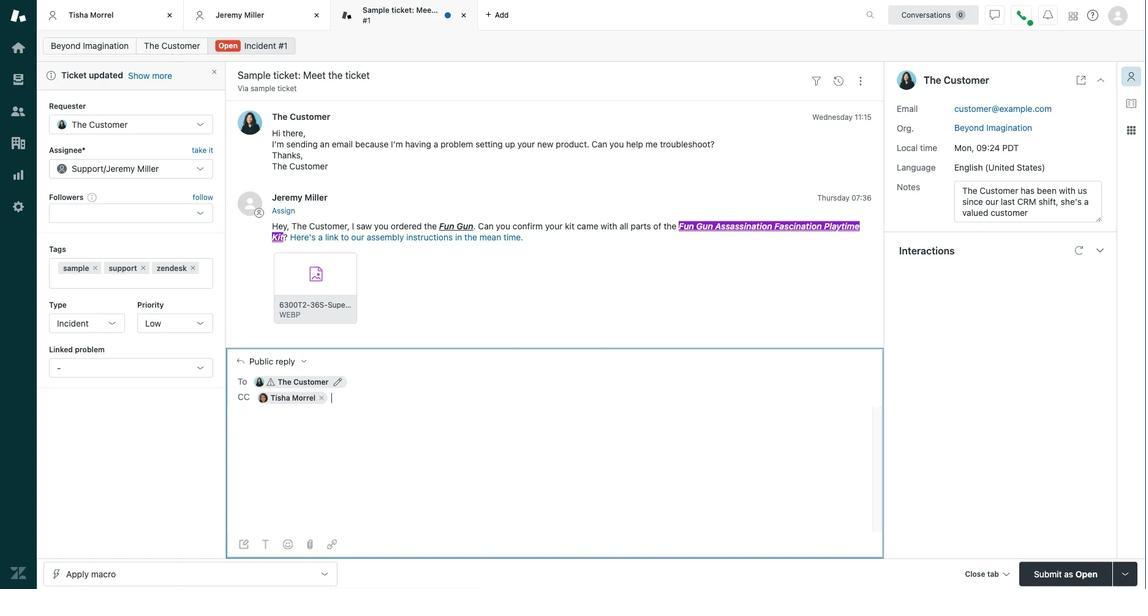 Task type: locate. For each thing, give the bounding box(es) containing it.
remove image
[[92, 265, 99, 272], [189, 265, 197, 272], [318, 395, 325, 402]]

beyond imagination link up "ticket"
[[43, 37, 137, 55]]

customer up '/'
[[89, 120, 128, 130]]

can
[[592, 139, 607, 149], [478, 222, 494, 232]]

1 horizontal spatial beyond imagination
[[954, 123, 1032, 133]]

tab
[[331, 0, 478, 31]]

tisha morrel inside tab
[[69, 11, 114, 19]]

ticket updated show more
[[61, 70, 172, 80]]

fun inside fun gun assassination fascination playtime kit
[[679, 222, 694, 232]]

1 vertical spatial #1
[[278, 41, 288, 51]]

follow button
[[193, 192, 213, 203]]

your
[[518, 139, 535, 149], [545, 222, 563, 232]]

1 horizontal spatial morrel
[[292, 394, 316, 403]]

up
[[505, 139, 515, 149]]

email
[[897, 104, 918, 114]]

incident for incident
[[57, 318, 89, 329]]

1 vertical spatial jeremy
[[106, 164, 135, 174]]

ticket actions image
[[856, 76, 866, 86]]

0 vertical spatial beyond imagination link
[[43, 37, 137, 55]]

morrel up updated
[[90, 11, 114, 19]]

remove image inside tisha morrel option
[[318, 395, 325, 402]]

low button
[[137, 314, 213, 333]]

avatar image left assign
[[238, 192, 262, 216]]

zendesk image
[[10, 566, 26, 582]]

1 horizontal spatial fun
[[679, 222, 694, 232]]

gun up in
[[457, 222, 473, 232]]

1 horizontal spatial i'm
[[391, 139, 403, 149]]

fun up instructions
[[439, 222, 454, 232]]

a
[[434, 139, 438, 149], [318, 233, 323, 243]]

1 vertical spatial miller
[[137, 164, 159, 174]]

support / jeremy miller
[[72, 164, 159, 174]]

open down jeremy miller
[[218, 41, 238, 50]]

2 horizontal spatial jeremy
[[272, 193, 303, 203]]

the customer link
[[136, 37, 208, 55], [272, 111, 330, 122]]

assign
[[272, 207, 295, 215]]

a right having
[[434, 139, 438, 149]]

open right as
[[1076, 570, 1098, 580]]

0 vertical spatial open
[[218, 41, 238, 50]]

the up tisha morrel option
[[278, 378, 291, 387]]

i
[[352, 222, 354, 232]]

apps image
[[1127, 126, 1136, 135]]

submit as open
[[1034, 570, 1098, 580]]

1 vertical spatial tisha
[[271, 394, 290, 403]]

0 horizontal spatial can
[[478, 222, 494, 232]]

an
[[320, 139, 330, 149]]

1 horizontal spatial incident
[[244, 41, 276, 51]]

assignee* element
[[49, 159, 213, 179]]

0 horizontal spatial beyond imagination link
[[43, 37, 137, 55]]

imagination up updated
[[83, 41, 129, 51]]

close image
[[164, 9, 176, 21], [458, 9, 470, 21], [1096, 75, 1106, 85]]

you left help
[[610, 139, 624, 149]]

jeremy for jeremy miller
[[216, 11, 242, 19]]

Public reply composer text field
[[232, 407, 869, 433]]

meet
[[416, 6, 434, 14]]

close tab button
[[960, 563, 1015, 589]]

1 vertical spatial ticket
[[278, 84, 297, 93]]

hi
[[272, 128, 280, 138]]

knowledge image
[[1127, 99, 1136, 108]]

morrel for remove image in tisha morrel option
[[292, 394, 316, 403]]

fun
[[439, 222, 454, 232], [679, 222, 694, 232]]

1 vertical spatial can
[[478, 222, 494, 232]]

morrel inside tab
[[90, 11, 114, 19]]

the customer up more
[[144, 41, 200, 51]]

button displays agent's chat status as invisible. image
[[990, 10, 1000, 20]]

0 horizontal spatial your
[[518, 139, 535, 149]]

new
[[537, 139, 554, 149]]

#1 down jeremy miller tab
[[278, 41, 288, 51]]

jeremy right support
[[106, 164, 135, 174]]

the customer inside "requester" element
[[72, 120, 128, 130]]

tisha right moretisha@foodlez.com image
[[271, 394, 290, 403]]

i'm left having
[[391, 139, 403, 149]]

the right meet
[[436, 6, 448, 14]]

2 fun from the left
[[679, 222, 694, 232]]

jeremy inside tab
[[216, 11, 242, 19]]

07:36
[[852, 194, 872, 202]]

zendesk support image
[[10, 8, 26, 24]]

1 vertical spatial avatar image
[[238, 192, 262, 216]]

0 horizontal spatial i'm
[[272, 139, 284, 149]]

get help image
[[1087, 10, 1098, 21]]

assassination
[[715, 222, 772, 232]]

1 horizontal spatial miller
[[244, 11, 264, 19]]

the customer down requester
[[72, 120, 128, 130]]

a left link
[[318, 233, 323, 243]]

a inside hi there, i'm sending an email because i'm having a problem setting up your new product. can you help me troubleshoot? thanks, the customer
[[434, 139, 438, 149]]

take it
[[192, 146, 213, 155]]

your inside hi there, i'm sending an email because i'm having a problem setting up your new product. can you help me troubleshoot? thanks, the customer
[[518, 139, 535, 149]]

tisha right zendesk support icon
[[69, 11, 88, 19]]

1 horizontal spatial remove image
[[189, 265, 197, 272]]

1 horizontal spatial open
[[1076, 570, 1098, 580]]

the customer up tisha morrel option
[[278, 378, 329, 387]]

incident inside secondary element
[[244, 41, 276, 51]]

miller inside tab
[[244, 11, 264, 19]]

ticket
[[61, 70, 87, 80]]

incident
[[244, 41, 276, 51], [57, 318, 89, 329]]

you inside hi there, i'm sending an email because i'm having a problem setting up your new product. can you help me troubleshoot? thanks, the customer
[[610, 139, 624, 149]]

draft mode image
[[239, 540, 249, 550]]

1 horizontal spatial jeremy
[[216, 11, 242, 19]]

english (united states)
[[954, 162, 1045, 172]]

incident inside popup button
[[57, 318, 89, 329]]

alert containing ticket updated
[[37, 62, 225, 90]]

0 vertical spatial #1
[[363, 16, 371, 25]]

type
[[49, 301, 67, 309]]

tisha inside tab
[[69, 11, 88, 19]]

customer up there,
[[290, 111, 330, 122]]

sample ticket: meet the ticket #1
[[363, 6, 471, 25]]

1 horizontal spatial #1
[[363, 16, 371, 25]]

The Customer has been with us since our last CRM shift, she's a valued customer text field
[[954, 181, 1102, 223]]

1 vertical spatial morrel
[[292, 394, 316, 403]]

remove image for sample
[[92, 265, 99, 272]]

1 horizontal spatial tisha
[[271, 394, 290, 403]]

linked problem element
[[49, 359, 213, 378]]

priority
[[137, 301, 164, 309]]

0 vertical spatial morrel
[[90, 11, 114, 19]]

tisha morrel for tisha morrel option
[[271, 394, 316, 403]]

0 vertical spatial your
[[518, 139, 535, 149]]

0 vertical spatial imagination
[[83, 41, 129, 51]]

tisha for tisha morrel tab
[[69, 11, 88, 19]]

avatar image left hi
[[238, 111, 262, 135]]

(united
[[985, 162, 1015, 172]]

0 vertical spatial jeremy
[[216, 11, 242, 19]]

can right product.
[[592, 139, 607, 149]]

beyond imagination link up the 09:24
[[954, 123, 1032, 133]]

tisha morrel option
[[257, 392, 328, 405]]

morrel inside option
[[292, 394, 316, 403]]

0 horizontal spatial beyond
[[51, 41, 81, 51]]

1 horizontal spatial the customer link
[[272, 111, 330, 122]]

0 horizontal spatial ticket
[[278, 84, 297, 93]]

0 vertical spatial can
[[592, 139, 607, 149]]

miller up incident #1
[[244, 11, 264, 19]]

beyond imagination up "ticket"
[[51, 41, 129, 51]]

customer
[[162, 41, 200, 51], [944, 74, 989, 86], [290, 111, 330, 122], [89, 120, 128, 130], [289, 161, 328, 171], [293, 378, 329, 387]]

1 horizontal spatial imagination
[[987, 123, 1032, 133]]

take it button
[[192, 144, 213, 157]]

problem
[[441, 139, 473, 149], [75, 346, 105, 354]]

customer@example.com
[[954, 104, 1052, 114]]

mon, 09:24 pdt
[[954, 143, 1019, 153]]

0 vertical spatial the customer link
[[136, 37, 208, 55]]

the down thanks,
[[272, 161, 287, 171]]

states)
[[1017, 162, 1045, 172]]

tisha morrel inside option
[[271, 394, 316, 403]]

beyond imagination up the 09:24
[[954, 123, 1032, 133]]

0 vertical spatial problem
[[441, 139, 473, 149]]

mean
[[480, 233, 501, 243]]

2 vertical spatial jeremy
[[272, 193, 303, 203]]

0 vertical spatial miller
[[244, 11, 264, 19]]

to
[[341, 233, 349, 243]]

1 vertical spatial problem
[[75, 346, 105, 354]]

you up time.
[[496, 222, 510, 232]]

problem down incident popup button on the bottom left of page
[[75, 346, 105, 354]]

#1
[[363, 16, 371, 25], [278, 41, 288, 51]]

0 vertical spatial tisha
[[69, 11, 88, 19]]

1 vertical spatial beyond imagination
[[954, 123, 1032, 133]]

the inside "requester" element
[[72, 120, 87, 130]]

the up show more 'button'
[[144, 41, 159, 51]]

the customer right the user icon
[[924, 74, 989, 86]]

webp
[[279, 311, 300, 319]]

1 vertical spatial sample
[[63, 264, 89, 273]]

None field
[[332, 392, 871, 405]]

info on adding followers image
[[87, 193, 97, 202]]

alert
[[37, 62, 225, 90]]

submit
[[1034, 570, 1062, 580]]

0 horizontal spatial a
[[318, 233, 323, 243]]

morrel
[[90, 11, 114, 19], [292, 394, 316, 403]]

close image right view more details icon
[[1096, 75, 1106, 85]]

0 horizontal spatial imagination
[[83, 41, 129, 51]]

i'm down hi
[[272, 139, 284, 149]]

customer down sending
[[289, 161, 328, 171]]

2 horizontal spatial close image
[[1096, 75, 1106, 85]]

0 horizontal spatial gun
[[457, 222, 473, 232]]

0 vertical spatial a
[[434, 139, 438, 149]]

1 horizontal spatial you
[[496, 222, 510, 232]]

tisha morrel
[[69, 11, 114, 19], [271, 394, 316, 403]]

sample right via
[[251, 84, 275, 93]]

2 horizontal spatial remove image
[[318, 395, 325, 402]]

ticket right via
[[278, 84, 297, 93]]

beyond imagination
[[51, 41, 129, 51], [954, 123, 1032, 133]]

0 horizontal spatial remove image
[[92, 265, 99, 272]]

1 gun from the left
[[457, 222, 473, 232]]

miller inside jeremy miller assign
[[305, 193, 328, 203]]

2 vertical spatial miller
[[305, 193, 328, 203]]

remove image right moretisha@foodlez.com image
[[318, 395, 325, 402]]

miller inside the assignee* element
[[137, 164, 159, 174]]

0 horizontal spatial incident
[[57, 318, 89, 329]]

1 vertical spatial the customer link
[[272, 111, 330, 122]]

miller right '/'
[[137, 164, 159, 174]]

requester
[[49, 102, 86, 110]]

jeremy up assign
[[272, 193, 303, 203]]

the up hi
[[272, 111, 288, 122]]

1 vertical spatial beyond
[[954, 123, 984, 133]]

can right .
[[478, 222, 494, 232]]

customer up more
[[162, 41, 200, 51]]

remove image for zendesk
[[189, 265, 197, 272]]

format text image
[[261, 540, 271, 550]]

in
[[455, 233, 462, 243]]

updated
[[89, 70, 123, 80]]

0 vertical spatial tisha morrel
[[69, 11, 114, 19]]

the customer link up there,
[[272, 111, 330, 122]]

assign button
[[272, 205, 295, 216]]

help
[[626, 139, 643, 149]]

imagination
[[83, 41, 129, 51], [987, 123, 1032, 133]]

1 horizontal spatial problem
[[441, 139, 473, 149]]

customers image
[[10, 104, 26, 119]]

the right of
[[664, 222, 677, 232]]

via sample ticket
[[238, 84, 297, 93]]

1 horizontal spatial a
[[434, 139, 438, 149]]

beyond up "ticket"
[[51, 41, 81, 51]]

beyond
[[51, 41, 81, 51], [954, 123, 984, 133]]

miller for jeremy miller assign
[[305, 193, 328, 203]]

ticket right meet
[[450, 6, 471, 14]]

0 horizontal spatial fun
[[439, 222, 454, 232]]

gun left assassination
[[696, 222, 713, 232]]

view more details image
[[1076, 75, 1086, 85]]

0 vertical spatial incident
[[244, 41, 276, 51]]

0 horizontal spatial beyond imagination
[[51, 41, 129, 51]]

close image left add dropdown button
[[458, 9, 470, 21]]

morrel right moretisha@foodlez.com image
[[292, 394, 316, 403]]

0 vertical spatial beyond
[[51, 41, 81, 51]]

1 vertical spatial tisha morrel
[[271, 394, 316, 403]]

close image up more
[[164, 9, 176, 21]]

kit
[[565, 222, 575, 232]]

? here's a link to our assembly instructions in the mean time.
[[283, 233, 523, 243]]

customer inside hi there, i'm sending an email because i'm having a problem setting up your new product. can you help me troubleshoot? thanks, the customer
[[289, 161, 328, 171]]

0 vertical spatial ticket
[[450, 6, 471, 14]]

the customer link up more
[[136, 37, 208, 55]]

incident down jeremy miller tab
[[244, 41, 276, 51]]

remove image right zendesk
[[189, 265, 197, 272]]

you
[[610, 139, 624, 149], [374, 222, 388, 232], [496, 222, 510, 232]]

0 horizontal spatial open
[[218, 41, 238, 50]]

beyond inside secondary element
[[51, 41, 81, 51]]

0 horizontal spatial tisha
[[69, 11, 88, 19]]

incident down type
[[57, 318, 89, 329]]

your right up
[[518, 139, 535, 149]]

jeremy inside jeremy miller assign
[[272, 193, 303, 203]]

1 horizontal spatial sample
[[251, 84, 275, 93]]

you up assembly
[[374, 222, 388, 232]]

language
[[897, 162, 936, 172]]

ticket
[[450, 6, 471, 14], [278, 84, 297, 93]]

1 horizontal spatial can
[[592, 139, 607, 149]]

Subject field
[[235, 68, 803, 83]]

jeremy miller link
[[272, 193, 328, 203]]

2 gun from the left
[[696, 222, 713, 232]]

the customer up there,
[[272, 111, 330, 122]]

beyond for the beyond imagination link in secondary element
[[51, 41, 81, 51]]

0 vertical spatial beyond imagination
[[51, 41, 129, 51]]

the customer
[[144, 41, 200, 51], [924, 74, 989, 86], [272, 111, 330, 122], [72, 120, 128, 130], [278, 378, 329, 387]]

jeremy
[[216, 11, 242, 19], [106, 164, 135, 174], [272, 193, 303, 203]]

jeremy up close ticket collision notification icon at the left top of page
[[216, 11, 242, 19]]

hide composer image
[[550, 343, 560, 353]]

tisha for tisha morrel option
[[271, 394, 290, 403]]

tabs tab list
[[37, 0, 853, 31]]

0 horizontal spatial close image
[[164, 9, 176, 21]]

remove image left support
[[92, 265, 99, 272]]

1 horizontal spatial your
[[545, 222, 563, 232]]

1 horizontal spatial tisha morrel
[[271, 394, 316, 403]]

1 horizontal spatial close image
[[458, 9, 470, 21]]

0 horizontal spatial tisha morrel
[[69, 11, 114, 19]]

0 horizontal spatial miller
[[137, 164, 159, 174]]

1 horizontal spatial gun
[[696, 222, 713, 232]]

take
[[192, 146, 207, 155]]

0 horizontal spatial morrel
[[90, 11, 114, 19]]

0 vertical spatial avatar image
[[238, 111, 262, 135]]

ticket:
[[391, 6, 414, 14]]

miller up 'customer,'
[[305, 193, 328, 203]]

0 horizontal spatial the customer link
[[136, 37, 208, 55]]

tisha inside option
[[271, 394, 290, 403]]

ticket inside sample ticket: meet the ticket #1
[[450, 6, 471, 14]]

#1 down sample
[[363, 16, 371, 25]]

all
[[620, 222, 628, 232]]

0 horizontal spatial jeremy
[[106, 164, 135, 174]]

tisha morrel tab
[[37, 0, 184, 31]]

1 vertical spatial imagination
[[987, 123, 1032, 133]]

events image
[[834, 76, 844, 86]]

2 horizontal spatial miller
[[305, 193, 328, 203]]

sample
[[251, 84, 275, 93], [63, 264, 89, 273]]

jeremy inside the assignee* element
[[106, 164, 135, 174]]

0 horizontal spatial #1
[[278, 41, 288, 51]]

1 horizontal spatial ticket
[[450, 6, 471, 14]]

to
[[238, 377, 247, 387]]

avatar image
[[238, 111, 262, 135], [238, 192, 262, 216]]

2 avatar image from the top
[[238, 192, 262, 216]]

the right the user icon
[[924, 74, 941, 86]]

the down requester
[[72, 120, 87, 130]]

beyond imagination link
[[43, 37, 137, 55], [954, 123, 1032, 133]]

beyond up mon,
[[954, 123, 984, 133]]

sample down tags
[[63, 264, 89, 273]]

reply
[[276, 357, 295, 367]]

2 horizontal spatial you
[[610, 139, 624, 149]]

because
[[355, 139, 389, 149]]

public reply
[[249, 357, 295, 367]]

1 horizontal spatial beyond
[[954, 123, 984, 133]]

imagination down 'customer@example.com'
[[987, 123, 1032, 133]]

customer inside secondary element
[[162, 41, 200, 51]]

problem left setting
[[441, 139, 473, 149]]

hi there, i'm sending an email because i'm having a problem setting up your new product. can you help me troubleshoot? thanks, the customer
[[272, 128, 715, 171]]

1 vertical spatial your
[[545, 222, 563, 232]]

1 horizontal spatial beyond imagination link
[[954, 123, 1032, 133]]

fun right of
[[679, 222, 694, 232]]

your left the kit
[[545, 222, 563, 232]]

1 vertical spatial incident
[[57, 318, 89, 329]]

organizations image
[[10, 135, 26, 151]]



Task type: vqa. For each thing, say whether or not it's contained in the screenshot.
on inside region
no



Task type: describe. For each thing, give the bounding box(es) containing it.
1 i'm from the left
[[272, 139, 284, 149]]

open inside secondary element
[[218, 41, 238, 50]]

hey, the customer, i saw you ordered the fun gun . can you confirm your kit came with all parts of the
[[272, 222, 679, 232]]

miller for jeremy miller
[[244, 11, 264, 19]]

support
[[109, 264, 137, 273]]

public
[[249, 357, 273, 367]]

close tab
[[965, 571, 999, 579]]

of
[[653, 222, 661, 232]]

having
[[405, 139, 431, 149]]

the up instructions
[[424, 222, 437, 232]]

wednesday
[[813, 113, 853, 121]]

customer@example.com image
[[255, 378, 264, 387]]

parts
[[631, 222, 651, 232]]

followers
[[49, 193, 83, 202]]

11:15
[[855, 113, 872, 121]]

0 vertical spatial sample
[[251, 84, 275, 93]]

edit user image
[[334, 378, 342, 387]]

our
[[351, 233, 364, 243]]

followers element
[[49, 204, 213, 223]]

assembly
[[367, 233, 404, 243]]

incident for incident #1
[[244, 41, 276, 51]]

zendesk
[[157, 264, 187, 273]]

secondary element
[[37, 34, 1146, 58]]

kit
[[272, 233, 283, 243]]

notifications image
[[1043, 10, 1053, 20]]

macro
[[91, 570, 116, 580]]

local time
[[897, 143, 937, 153]]

link
[[325, 233, 339, 243]]

tab
[[987, 571, 999, 579]]

the up here's
[[292, 222, 307, 232]]

beyond imagination link inside secondary element
[[43, 37, 137, 55]]

can inside hi there, i'm sending an email because i'm having a problem setting up your new product. can you help me troubleshoot? thanks, the customer
[[592, 139, 607, 149]]

confirm
[[513, 222, 543, 232]]

conversations
[[902, 11, 951, 19]]

close ticket collision notification image
[[211, 68, 218, 76]]

public reply button
[[226, 349, 316, 375]]

linked problem
[[49, 346, 105, 354]]

follow
[[193, 193, 213, 202]]

1 vertical spatial beyond imagination link
[[954, 123, 1032, 133]]

0 horizontal spatial sample
[[63, 264, 89, 273]]

insert emojis image
[[283, 540, 293, 550]]

admin image
[[10, 199, 26, 215]]

sample
[[363, 6, 389, 14]]

customer up tisha morrel option
[[293, 378, 329, 387]]

filter image
[[812, 76, 822, 86]]

tab containing sample ticket: meet the ticket
[[331, 0, 478, 31]]

english
[[954, 162, 983, 172]]

requester element
[[49, 115, 213, 135]]

morrel for close icon within tisha morrel tab
[[90, 11, 114, 19]]

conversations button
[[888, 5, 979, 25]]

assignee*
[[49, 146, 86, 155]]

mon,
[[954, 143, 974, 153]]

the inside sample ticket: meet the ticket #1
[[436, 6, 448, 14]]

as
[[1064, 570, 1073, 580]]

product.
[[556, 139, 589, 149]]

add button
[[478, 0, 516, 30]]

0 horizontal spatial you
[[374, 222, 388, 232]]

customer,
[[309, 222, 350, 232]]

cc
[[238, 392, 250, 403]]

apply
[[66, 570, 89, 580]]

tisha morrel for tisha morrel tab
[[69, 11, 114, 19]]

Thursday 07:36 text field
[[817, 194, 872, 202]]

fun gun assassination fascination playtime kit
[[272, 222, 860, 243]]

sending
[[286, 139, 318, 149]]

close image
[[311, 9, 323, 21]]

reporting image
[[10, 167, 26, 183]]

wednesday 11:15
[[813, 113, 872, 121]]

customer context image
[[1127, 72, 1136, 81]]

instructions
[[406, 233, 453, 243]]

pdt
[[1002, 143, 1019, 153]]

the customer inside conversationlabel log
[[272, 111, 330, 122]]

moretisha@foodlez.com image
[[258, 394, 268, 404]]

jeremy miller assign
[[272, 193, 328, 215]]

/
[[104, 164, 106, 174]]

interactions
[[899, 245, 955, 257]]

it
[[209, 146, 213, 155]]

jeremy miller
[[216, 11, 264, 19]]

remove image
[[140, 265, 147, 272]]

setting
[[476, 139, 503, 149]]

2 i'm from the left
[[391, 139, 403, 149]]

close image inside tisha morrel tab
[[164, 9, 176, 21]]

09:24
[[977, 143, 1000, 153]]

problem inside hi there, i'm sending an email because i'm having a problem setting up your new product. can you help me troubleshoot? thanks, the customer
[[441, 139, 473, 149]]

playtime
[[824, 222, 860, 232]]

org.
[[897, 123, 914, 133]]

me
[[646, 139, 658, 149]]

1 avatar image from the top
[[238, 111, 262, 135]]

jeremy miller tab
[[184, 0, 331, 31]]

thursday 07:36
[[817, 194, 872, 202]]

show
[[128, 70, 150, 80]]

user image
[[897, 70, 917, 90]]

linked
[[49, 346, 73, 354]]

get started image
[[10, 40, 26, 56]]

the customer inside secondary element
[[144, 41, 200, 51]]

add link (cmd k) image
[[327, 540, 337, 550]]

more
[[152, 70, 172, 80]]

0 horizontal spatial problem
[[75, 346, 105, 354]]

low
[[145, 318, 161, 329]]

main element
[[0, 0, 37, 590]]

time.
[[504, 233, 523, 243]]

email
[[332, 139, 353, 149]]

incident #1
[[244, 41, 288, 51]]

the inside hi there, i'm sending an email because i'm having a problem setting up your new product. can you help me troubleshoot? thanks, the customer
[[272, 161, 287, 171]]

jeremy for jeremy miller assign
[[272, 193, 303, 203]]

views image
[[10, 72, 26, 88]]

add
[[495, 11, 509, 19]]

the inside secondary element
[[144, 41, 159, 51]]

ordered
[[391, 222, 422, 232]]

the down .
[[464, 233, 477, 243]]

.
[[473, 222, 476, 232]]

beyond for the bottommost the beyond imagination link
[[954, 123, 984, 133]]

zendesk products image
[[1069, 12, 1078, 21]]

add attachment image
[[305, 540, 315, 550]]

#1 inside secondary element
[[278, 41, 288, 51]]

saw
[[356, 222, 372, 232]]

1 fun from the left
[[439, 222, 454, 232]]

1 vertical spatial a
[[318, 233, 323, 243]]

local
[[897, 143, 918, 153]]

gun inside fun gun assassination fascination playtime kit
[[696, 222, 713, 232]]

imagination inside secondary element
[[83, 41, 129, 51]]

-
[[57, 363, 61, 373]]

via
[[238, 84, 249, 93]]

displays possible ticket submission types image
[[1121, 570, 1130, 580]]

here's a link to our assembly instructions in the mean time. link
[[290, 233, 523, 243]]

customer up 'customer@example.com'
[[944, 74, 989, 86]]

with
[[601, 222, 617, 232]]

hey,
[[272, 222, 289, 232]]

Wednesday 11:15 text field
[[813, 113, 872, 121]]

#1 inside sample ticket: meet the ticket #1
[[363, 16, 371, 25]]

customer inside "requester" element
[[89, 120, 128, 130]]

1 vertical spatial open
[[1076, 570, 1098, 580]]

thanks,
[[272, 150, 303, 160]]

apply macro
[[66, 570, 116, 580]]

show more button
[[128, 70, 172, 81]]

incident button
[[49, 314, 125, 333]]

conversationlabel log
[[225, 101, 884, 348]]

here's
[[290, 233, 316, 243]]

beyond imagination inside secondary element
[[51, 41, 129, 51]]

support
[[72, 164, 104, 174]]



